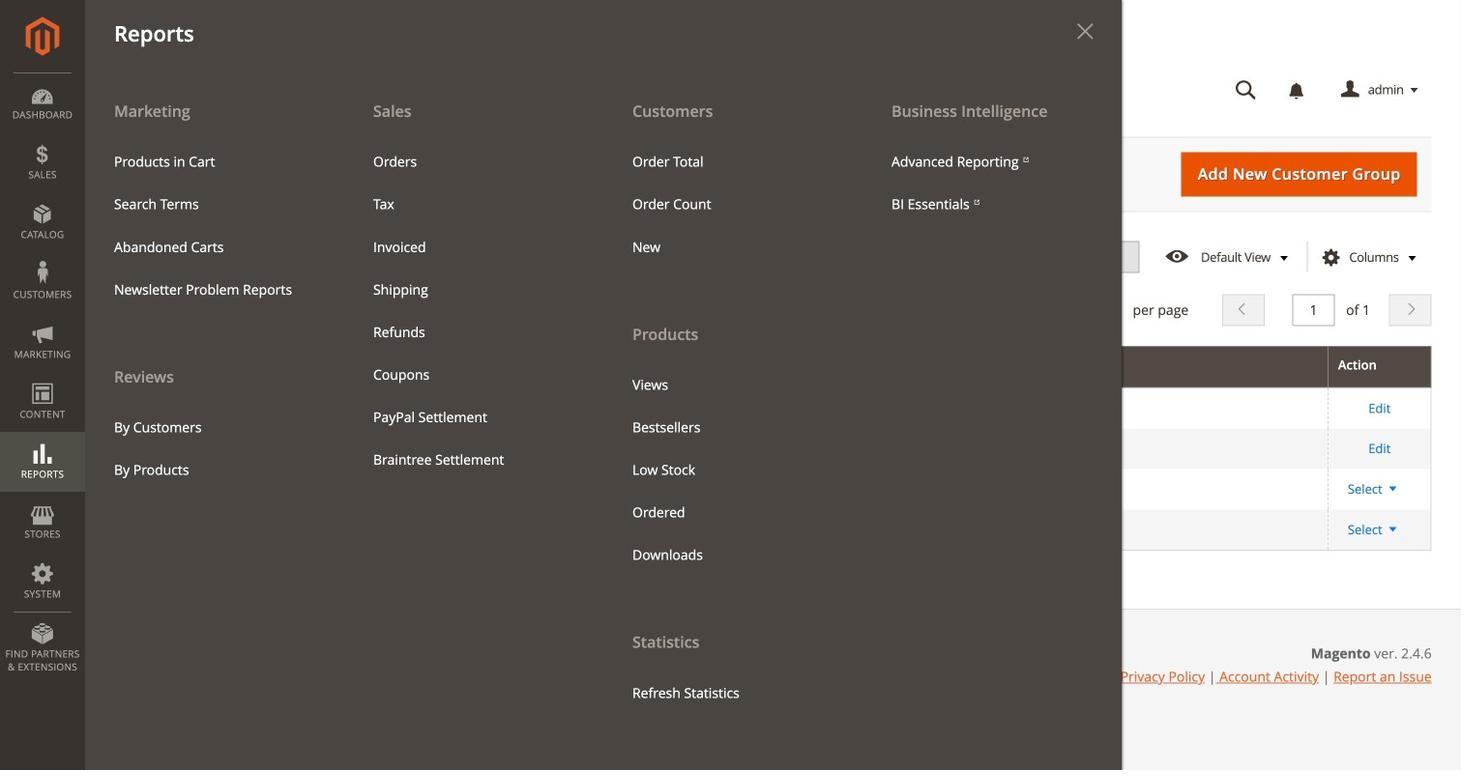 Task type: locate. For each thing, give the bounding box(es) containing it.
menu
[[85, 89, 1122, 771], [85, 89, 344, 492], [603, 89, 863, 715], [100, 141, 330, 311], [359, 141, 589, 482], [618, 141, 848, 269], [877, 141, 1107, 226], [618, 364, 848, 577], [100, 407, 330, 492]]

None number field
[[1293, 294, 1335, 326]]

menu bar
[[0, 0, 1122, 771]]



Task type: describe. For each thing, give the bounding box(es) containing it.
magento admin panel image
[[26, 16, 59, 56]]



Task type: vqa. For each thing, say whether or not it's contained in the screenshot.
Magento Admin Panel image on the left of page
yes



